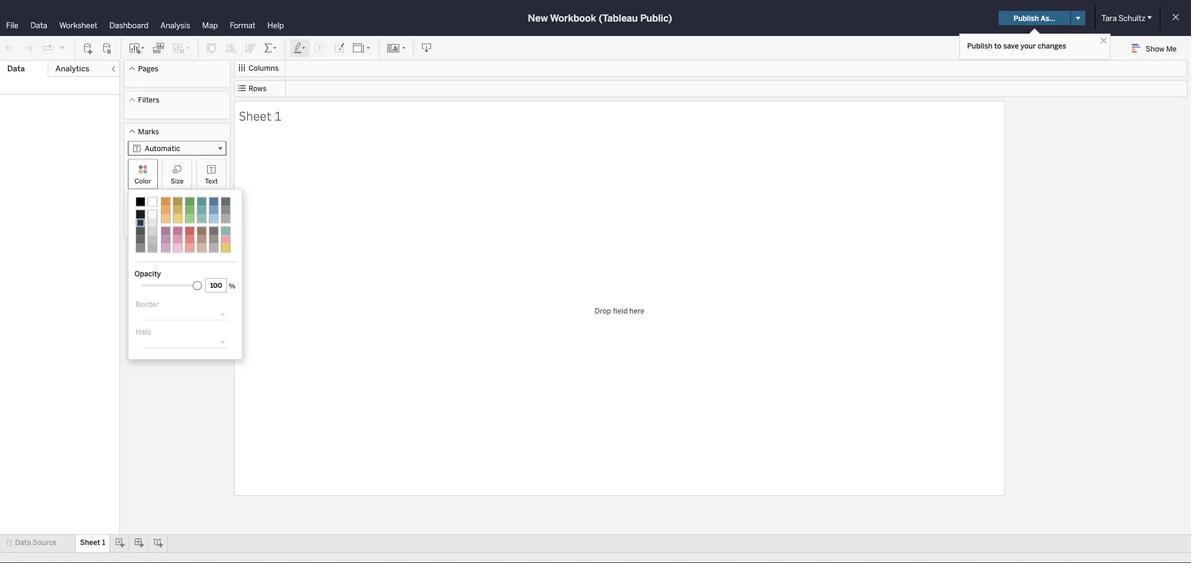 Task type: locate. For each thing, give the bounding box(es) containing it.
data
[[30, 20, 47, 30], [7, 64, 25, 74], [15, 539, 31, 548]]

0 horizontal spatial replay animation image
[[42, 42, 54, 54]]

1
[[274, 107, 282, 124], [102, 539, 105, 548]]

file
[[6, 20, 18, 30]]

publish to save your changes
[[967, 41, 1066, 50]]

new worksheet image
[[128, 42, 145, 54]]

drop
[[595, 307, 611, 315]]

1 horizontal spatial publish
[[1014, 14, 1039, 22]]

close image
[[1098, 35, 1109, 46]]

publish left to
[[967, 41, 993, 50]]

pages
[[138, 64, 158, 73]]

data left source
[[15, 539, 31, 548]]

sheet down rows
[[239, 107, 272, 124]]

0 vertical spatial sheet
[[239, 107, 272, 124]]

publish for publish as...
[[1014, 14, 1039, 22]]

1 vertical spatial publish
[[967, 41, 993, 50]]

rows
[[249, 84, 267, 93]]

download image
[[421, 42, 433, 54]]

None text field
[[205, 279, 227, 293]]

redo image
[[23, 42, 35, 54]]

0 vertical spatial publish
[[1014, 14, 1039, 22]]

publish
[[1014, 14, 1039, 22], [967, 41, 993, 50]]

sheet 1
[[239, 107, 282, 124], [80, 539, 105, 548]]

replay animation image
[[42, 42, 54, 54], [59, 44, 66, 51]]

%
[[229, 282, 235, 290]]

highlight image
[[293, 42, 307, 54]]

1 horizontal spatial sheet 1
[[239, 107, 282, 124]]

detail
[[134, 211, 152, 219]]

help
[[267, 20, 284, 30]]

dashboard
[[109, 20, 148, 30]]

public)
[[640, 12, 672, 24]]

pause auto updates image
[[101, 42, 113, 54]]

(tableau
[[599, 12, 638, 24]]

undo image
[[4, 42, 16, 54]]

tara schultz
[[1102, 13, 1145, 23]]

1 horizontal spatial 1
[[274, 107, 282, 124]]

filters
[[138, 96, 159, 104]]

sheet 1 down rows
[[239, 107, 282, 124]]

drop field here
[[595, 307, 644, 315]]

schultz
[[1119, 13, 1145, 23]]

0 horizontal spatial sheet
[[80, 539, 100, 548]]

1 vertical spatial sheet 1
[[80, 539, 105, 548]]

sheet
[[239, 107, 272, 124], [80, 539, 100, 548]]

0 horizontal spatial sheet 1
[[80, 539, 105, 548]]

clear sheet image
[[172, 42, 191, 54]]

analysis
[[160, 20, 190, 30]]

swap rows and columns image
[[206, 42, 218, 54]]

collapse image
[[110, 65, 117, 73]]

show me
[[1146, 44, 1177, 53]]

field
[[613, 307, 628, 315]]

to
[[994, 41, 1002, 50]]

publish left as...
[[1014, 14, 1039, 22]]

replay animation image right redo icon
[[42, 42, 54, 54]]

your
[[1021, 41, 1036, 50]]

None range field
[[142, 280, 202, 287]]

fit image
[[352, 42, 372, 54]]

color
[[134, 177, 151, 185]]

source
[[33, 539, 57, 548]]

1 down 'columns'
[[274, 107, 282, 124]]

0 vertical spatial data
[[30, 20, 47, 30]]

data up redo icon
[[30, 20, 47, 30]]

data down the 'undo' image
[[7, 64, 25, 74]]

0 horizontal spatial publish
[[967, 41, 993, 50]]

sheet right source
[[80, 539, 100, 548]]

text
[[205, 177, 218, 185]]

workbook
[[550, 12, 596, 24]]

1 right source
[[102, 539, 105, 548]]

save
[[1003, 41, 1019, 50]]

replay animation image up analytics on the top left
[[59, 44, 66, 51]]

sheet 1 right source
[[80, 539, 105, 548]]

duplicate image
[[152, 42, 164, 54]]

publish as... button
[[999, 11, 1070, 25]]

publish inside button
[[1014, 14, 1039, 22]]

changes
[[1038, 41, 1066, 50]]

1 vertical spatial sheet
[[80, 539, 100, 548]]

tara
[[1102, 13, 1117, 23]]

0 horizontal spatial 1
[[102, 539, 105, 548]]



Task type: describe. For each thing, give the bounding box(es) containing it.
sort ascending image
[[225, 42, 237, 54]]

opacity
[[134, 270, 161, 279]]

here
[[629, 307, 644, 315]]

worksheet
[[59, 20, 97, 30]]

format
[[230, 20, 255, 30]]

publish for publish to save your changes
[[967, 41, 993, 50]]

0 vertical spatial 1
[[274, 107, 282, 124]]

tooltip
[[167, 211, 188, 219]]

1 horizontal spatial replay animation image
[[59, 44, 66, 51]]

0 vertical spatial sheet 1
[[239, 107, 282, 124]]

as...
[[1041, 14, 1055, 22]]

1 vertical spatial data
[[7, 64, 25, 74]]

show
[[1146, 44, 1165, 53]]

marks
[[138, 127, 159, 136]]

show labels image
[[314, 42, 326, 54]]

sort descending image
[[244, 42, 256, 54]]

new workbook (tableau public)
[[528, 12, 672, 24]]

map
[[202, 20, 218, 30]]

new
[[528, 12, 548, 24]]

show/hide cards image
[[387, 42, 406, 54]]

data source
[[15, 539, 57, 548]]

analytics
[[55, 64, 89, 74]]

1 horizontal spatial sheet
[[239, 107, 272, 124]]

size
[[171, 177, 184, 185]]

2 vertical spatial data
[[15, 539, 31, 548]]

format workbook image
[[333, 42, 345, 54]]

columns
[[249, 64, 279, 73]]

me
[[1166, 44, 1177, 53]]

totals image
[[264, 42, 278, 54]]

show me button
[[1127, 39, 1187, 58]]

new data source image
[[82, 42, 94, 54]]

1 vertical spatial 1
[[102, 539, 105, 548]]

publish as...
[[1014, 14, 1055, 22]]



Task type: vqa. For each thing, say whether or not it's contained in the screenshot.
left Publish
yes



